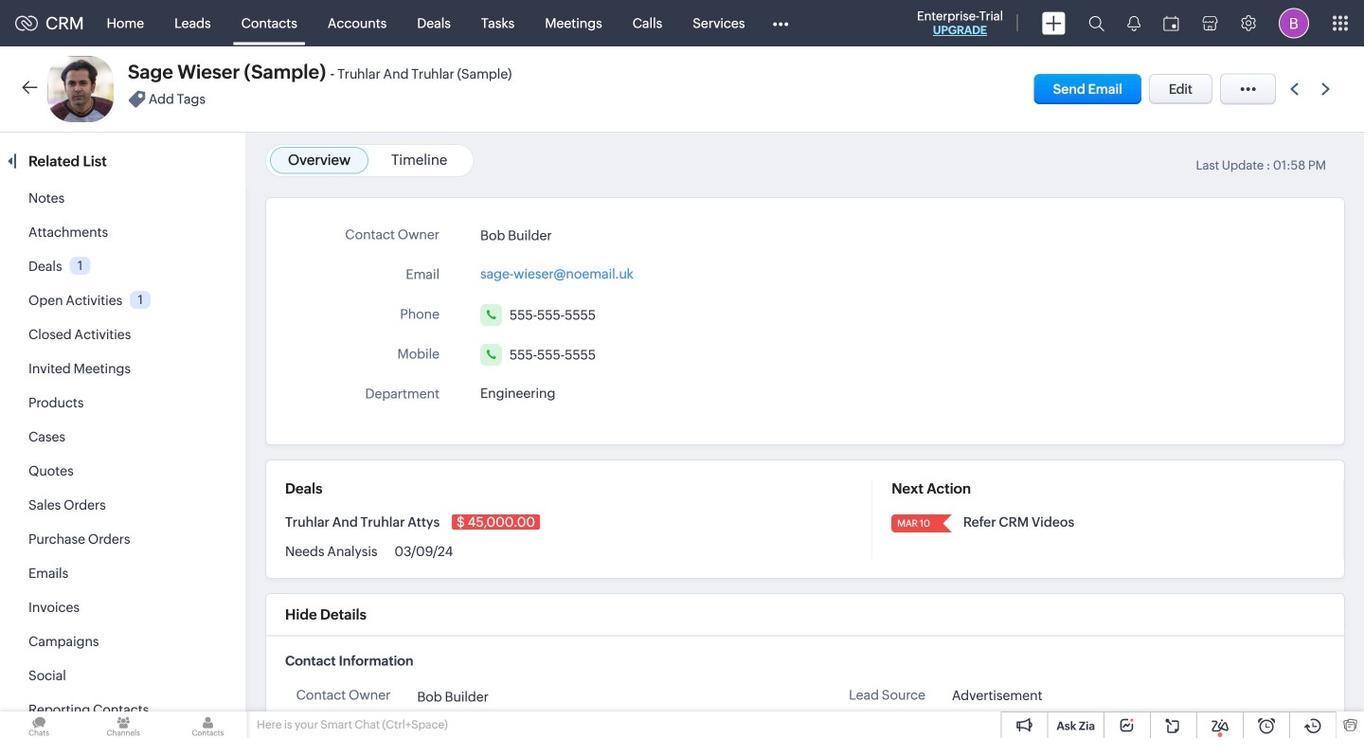 Task type: describe. For each thing, give the bounding box(es) containing it.
search image
[[1089, 15, 1105, 31]]

signals element
[[1116, 0, 1152, 46]]

contacts image
[[169, 711, 247, 738]]

channels image
[[85, 711, 162, 738]]

create menu image
[[1042, 12, 1066, 35]]

search element
[[1077, 0, 1116, 46]]

profile image
[[1279, 8, 1309, 38]]

calendar image
[[1163, 16, 1179, 31]]

profile element
[[1268, 0, 1321, 46]]

previous record image
[[1290, 83, 1299, 95]]

signals image
[[1127, 15, 1141, 31]]



Task type: locate. For each thing, give the bounding box(es) containing it.
next record image
[[1322, 83, 1334, 95]]

chats image
[[0, 711, 78, 738]]

create menu element
[[1031, 0, 1077, 46]]

Other Modules field
[[760, 8, 801, 38]]

logo image
[[15, 16, 38, 31]]



Task type: vqa. For each thing, say whether or not it's contained in the screenshot.
SIGNALS 'image'
yes



